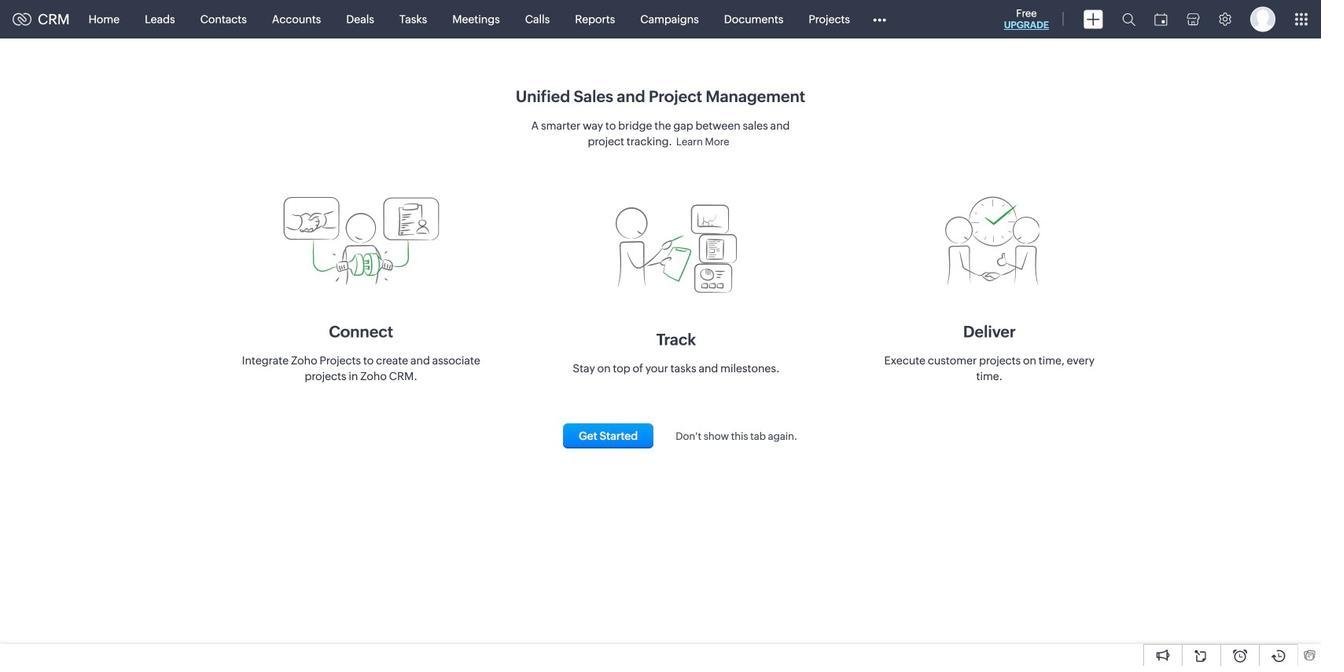 Task type: locate. For each thing, give the bounding box(es) containing it.
Other Modules field
[[863, 7, 896, 32]]

create menu image
[[1084, 10, 1103, 29]]

calendar image
[[1154, 13, 1168, 26]]

profile element
[[1241, 0, 1285, 38]]

search image
[[1122, 13, 1136, 26]]



Task type: vqa. For each thing, say whether or not it's contained in the screenshot.
'Search' icon
yes



Task type: describe. For each thing, give the bounding box(es) containing it.
profile image
[[1250, 7, 1276, 32]]

logo image
[[13, 13, 31, 26]]

search element
[[1113, 0, 1145, 39]]

create menu element
[[1074, 0, 1113, 38]]



